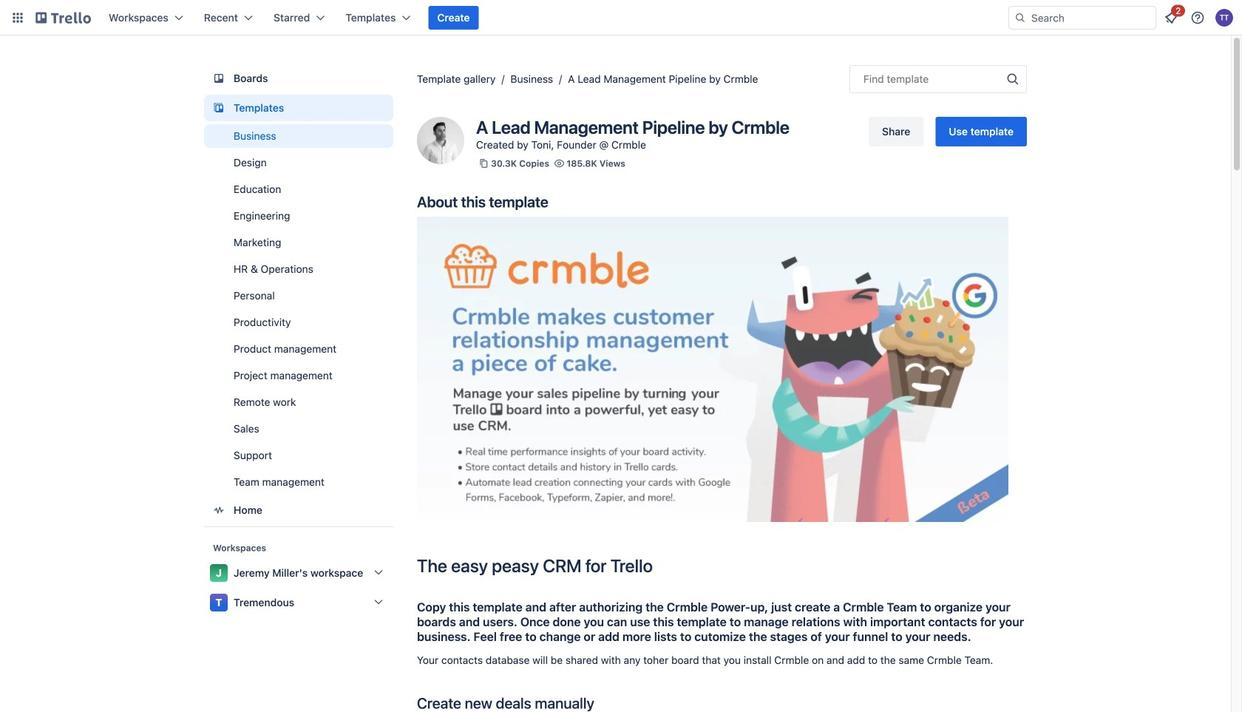 Task type: locate. For each thing, give the bounding box(es) containing it.
primary element
[[0, 0, 1242, 35]]

template board image
[[210, 99, 228, 117]]

search image
[[1015, 12, 1026, 24]]

Search field
[[1026, 7, 1156, 28]]

None field
[[850, 65, 1027, 93]]

back to home image
[[35, 6, 91, 30]]

2 notifications image
[[1162, 9, 1180, 27]]

board image
[[210, 70, 228, 87]]



Task type: describe. For each thing, give the bounding box(es) containing it.
home image
[[210, 501, 228, 519]]

toni, founder @ crmble image
[[417, 117, 464, 164]]

open information menu image
[[1191, 10, 1205, 25]]

terry turtle (terryturtle) image
[[1216, 9, 1233, 27]]



Task type: vqa. For each thing, say whether or not it's contained in the screenshot.
one within the Keep an overview and track future expenses: gifts, vacations, company purchases etc. All in one place with prices, photos and notes.
no



